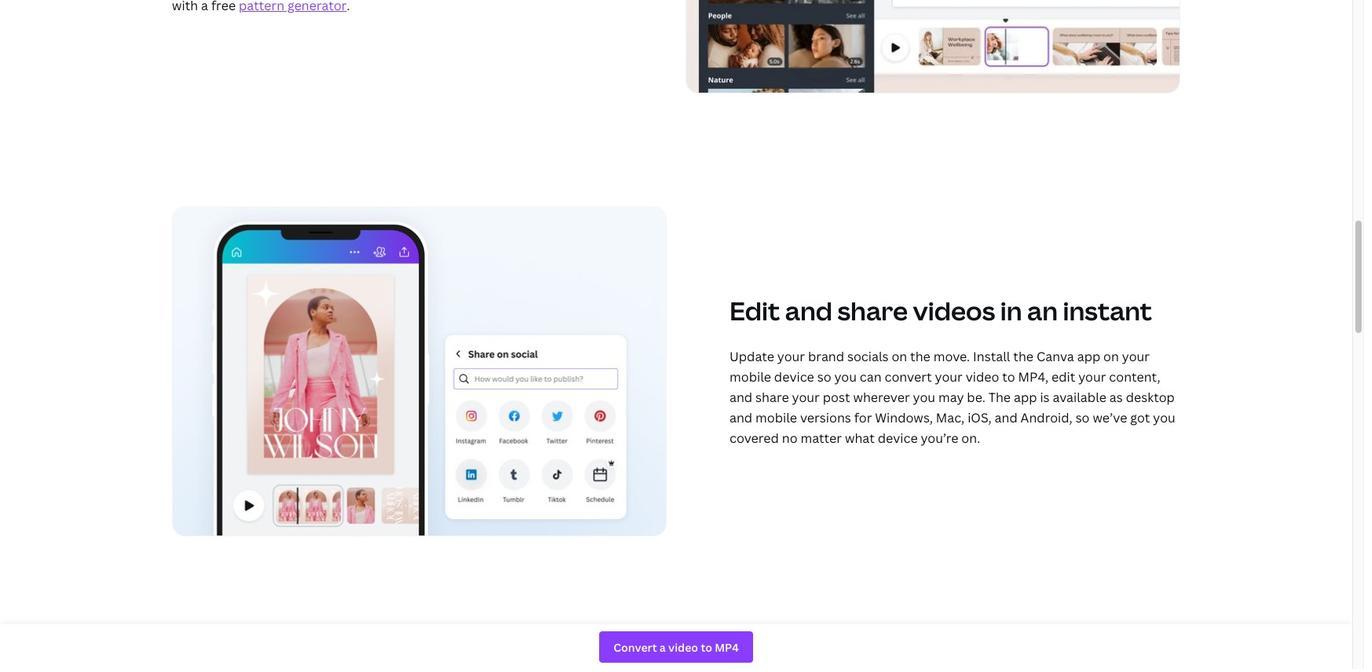Task type: locate. For each thing, give the bounding box(es) containing it.
mobile
[[730, 368, 771, 386], [756, 409, 797, 426]]

your up may
[[935, 368, 963, 386]]

1 horizontal spatial app
[[1077, 348, 1100, 365]]

edit
[[1052, 368, 1075, 386]]

socials
[[847, 348, 889, 365]]

1 horizontal spatial on
[[1104, 348, 1119, 365]]

so down available
[[1076, 409, 1090, 426]]

matter
[[801, 430, 842, 447]]

0 horizontal spatial device
[[774, 368, 814, 386]]

0 vertical spatial share
[[838, 294, 908, 327]]

edit and share videos in an instant
[[730, 294, 1152, 327]]

1 horizontal spatial device
[[878, 430, 918, 447]]

your
[[777, 348, 805, 365], [1122, 348, 1150, 365], [935, 368, 963, 386], [1078, 368, 1106, 386], [792, 389, 820, 406]]

1 on from the left
[[892, 348, 907, 365]]

got
[[1130, 409, 1150, 426]]

share up no
[[756, 389, 789, 406]]

1 vertical spatial app
[[1014, 389, 1037, 406]]

0 horizontal spatial share
[[756, 389, 789, 406]]

you up the post
[[834, 368, 857, 386]]

and up covered
[[730, 409, 753, 426]]

2 the from the left
[[1013, 348, 1034, 365]]

share inside 'update your brand socials on the move. install the canva app on your mobile device so you can convert your video to mp4, edit your content, and share your post wherever you may be. the app is available as desktop and mobile versions for windows, mac, ios, and android, so we've got you covered no matter what device you're on.'
[[756, 389, 789, 406]]

0 horizontal spatial you
[[834, 368, 857, 386]]

on
[[892, 348, 907, 365], [1104, 348, 1119, 365]]

on up content,
[[1104, 348, 1119, 365]]

2 horizontal spatial you
[[1153, 409, 1176, 426]]

1 horizontal spatial the
[[1013, 348, 1034, 365]]

and
[[785, 294, 832, 327], [730, 389, 753, 406], [730, 409, 753, 426], [995, 409, 1018, 426]]

wherever
[[853, 389, 910, 406]]

share up the socials
[[838, 294, 908, 327]]

1 vertical spatial mobile
[[756, 409, 797, 426]]

as
[[1110, 389, 1123, 406]]

0 horizontal spatial on
[[892, 348, 907, 365]]

may
[[938, 389, 964, 406]]

ios,
[[968, 409, 992, 426]]

1 horizontal spatial so
[[1076, 409, 1090, 426]]

what
[[845, 430, 875, 447]]

app right canva at right
[[1077, 348, 1100, 365]]

and up brand
[[785, 294, 832, 327]]

0 vertical spatial device
[[774, 368, 814, 386]]

on up convert
[[892, 348, 907, 365]]

you
[[834, 368, 857, 386], [913, 389, 935, 406], [1153, 409, 1176, 426]]

is
[[1040, 389, 1050, 406]]

share
[[838, 294, 908, 327], [756, 389, 789, 406]]

0 horizontal spatial so
[[817, 368, 831, 386]]

mobile up no
[[756, 409, 797, 426]]

the up mp4,
[[1013, 348, 1034, 365]]

you down convert
[[913, 389, 935, 406]]

1 vertical spatial share
[[756, 389, 789, 406]]

no
[[782, 430, 798, 447]]

1 the from the left
[[910, 348, 931, 365]]

app left is
[[1014, 389, 1037, 406]]

device down windows,
[[878, 430, 918, 447]]

covered
[[730, 430, 779, 447]]

the
[[910, 348, 931, 365], [1013, 348, 1034, 365]]

1 vertical spatial so
[[1076, 409, 1090, 426]]

0 vertical spatial so
[[817, 368, 831, 386]]

android,
[[1021, 409, 1073, 426]]

versions
[[800, 409, 851, 426]]

brand
[[808, 348, 844, 365]]

you right got
[[1153, 409, 1176, 426]]

device
[[774, 368, 814, 386], [878, 430, 918, 447]]

your up content,
[[1122, 348, 1150, 365]]

install
[[973, 348, 1010, 365]]

update your brand socials on the move. install the canva app on your mobile device so you can convert your video to mp4, edit your content, and share your post wherever you may be. the app is available as desktop and mobile versions for windows, mac, ios, and android, so we've got you covered no matter what device you're on.
[[730, 348, 1176, 447]]

instant
[[1063, 294, 1152, 327]]

mobile down update
[[730, 368, 771, 386]]

app
[[1077, 348, 1100, 365], [1014, 389, 1037, 406]]

on.
[[962, 430, 980, 447]]

0 vertical spatial app
[[1077, 348, 1100, 365]]

update
[[730, 348, 774, 365]]

so down brand
[[817, 368, 831, 386]]

0 horizontal spatial the
[[910, 348, 931, 365]]

1 vertical spatial you
[[913, 389, 935, 406]]

so
[[817, 368, 831, 386], [1076, 409, 1090, 426]]

device down brand
[[774, 368, 814, 386]]

video
[[966, 368, 999, 386]]

the up convert
[[910, 348, 931, 365]]

0 vertical spatial you
[[834, 368, 857, 386]]



Task type: describe. For each thing, give the bounding box(es) containing it.
mp4,
[[1018, 368, 1049, 386]]

for
[[854, 409, 872, 426]]

1 vertical spatial device
[[878, 430, 918, 447]]

2 on from the left
[[1104, 348, 1119, 365]]

content,
[[1109, 368, 1161, 386]]

and down the
[[995, 409, 1018, 426]]

edit
[[730, 294, 780, 327]]

in
[[1000, 294, 1022, 327]]

and down update
[[730, 389, 753, 406]]

mac,
[[936, 409, 965, 426]]

1 horizontal spatial you
[[913, 389, 935, 406]]

we've
[[1093, 409, 1127, 426]]

your up versions
[[792, 389, 820, 406]]

convert
[[885, 368, 932, 386]]

your up available
[[1078, 368, 1106, 386]]

post
[[823, 389, 850, 406]]

0 horizontal spatial app
[[1014, 389, 1037, 406]]

videos
[[913, 294, 995, 327]]

an
[[1027, 294, 1058, 327]]

desktop
[[1126, 389, 1175, 406]]

2 vertical spatial you
[[1153, 409, 1176, 426]]

the
[[988, 389, 1011, 406]]

0 vertical spatial mobile
[[730, 368, 771, 386]]

video to mp4 feature card 3 image
[[172, 207, 667, 536]]

1 horizontal spatial share
[[838, 294, 908, 327]]

to
[[1002, 368, 1015, 386]]

be.
[[967, 389, 985, 406]]

move.
[[934, 348, 970, 365]]

available
[[1053, 389, 1107, 406]]

windows,
[[875, 409, 933, 426]]

your left brand
[[777, 348, 805, 365]]

canva
[[1037, 348, 1074, 365]]

you're
[[921, 430, 959, 447]]

can
[[860, 368, 882, 386]]



Task type: vqa. For each thing, say whether or not it's contained in the screenshot.
the bottommost you
yes



